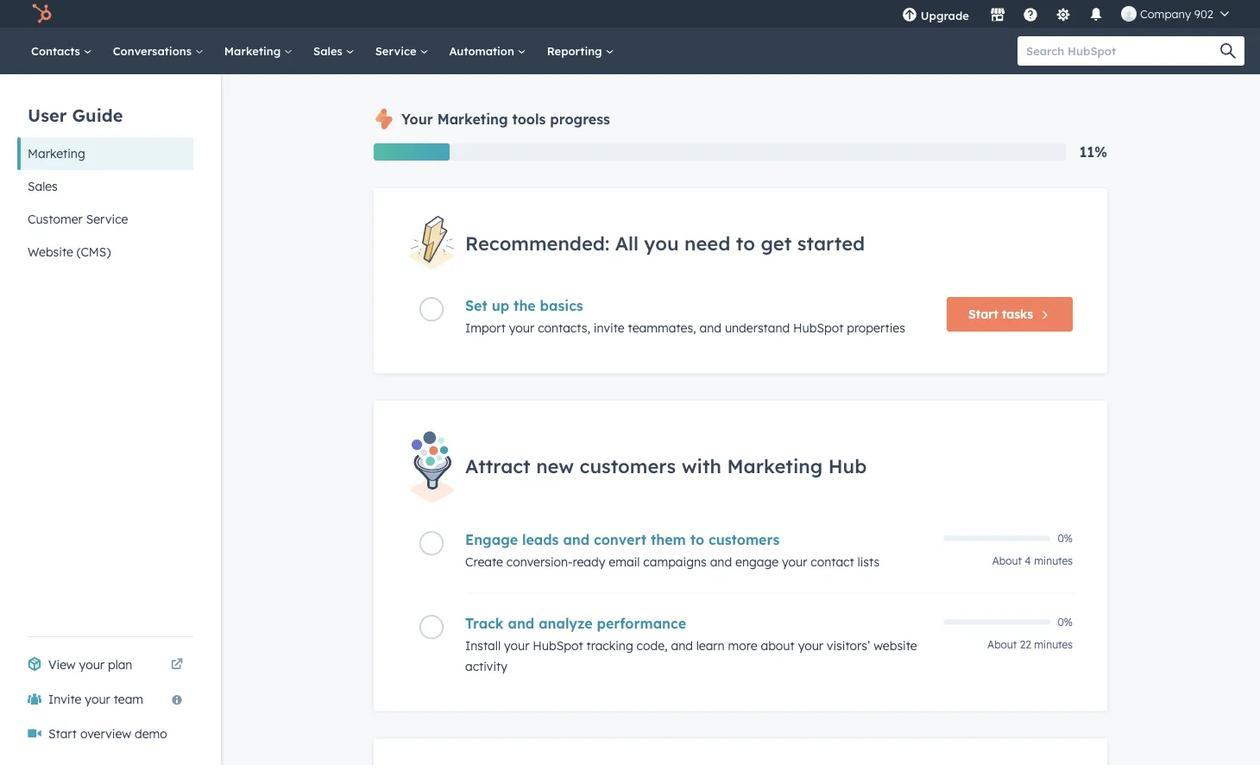 Task type: locate. For each thing, give the bounding box(es) containing it.
0% up about 4 minutes
[[1058, 532, 1073, 545]]

0 vertical spatial service
[[375, 44, 420, 58]]

learn
[[697, 638, 725, 653]]

1 vertical spatial about
[[988, 638, 1017, 651]]

1 vertical spatial hubspot
[[533, 638, 583, 653]]

start for start tasks
[[969, 307, 999, 322]]

0 vertical spatial hubspot
[[794, 321, 844, 336]]

conversations link
[[103, 28, 214, 74]]

customers
[[580, 454, 676, 478], [709, 531, 780, 548]]

1 vertical spatial to
[[691, 531, 705, 548]]

user guide views element
[[17, 74, 193, 269]]

customers right new
[[580, 454, 676, 478]]

1 horizontal spatial start
[[969, 307, 999, 322]]

start
[[969, 307, 999, 322], [48, 726, 77, 741]]

about left 4
[[993, 554, 1022, 567]]

your marketing tools progress
[[402, 111, 610, 128]]

to left get
[[736, 231, 756, 255]]

marketing left sales link
[[224, 44, 284, 58]]

recommended:
[[465, 231, 610, 255]]

0%
[[1058, 532, 1073, 545], [1058, 616, 1073, 629]]

progress
[[550, 111, 610, 128]]

about 4 minutes
[[993, 554, 1073, 567]]

contact
[[811, 554, 855, 569]]

understand
[[725, 321, 790, 336]]

your
[[402, 111, 433, 128]]

marketing button
[[17, 137, 193, 170]]

campaigns
[[644, 554, 707, 569]]

0 horizontal spatial to
[[691, 531, 705, 548]]

analyze
[[539, 614, 593, 632]]

1 vertical spatial sales
[[28, 179, 58, 194]]

service right sales link
[[375, 44, 420, 58]]

customers inside engage leads and convert them to customers create conversion-ready email campaigns and engage your contact lists
[[709, 531, 780, 548]]

1 vertical spatial service
[[86, 212, 128, 227]]

sales
[[313, 44, 346, 58], [28, 179, 58, 194]]

2 0% from the top
[[1058, 616, 1073, 629]]

0 horizontal spatial start
[[48, 726, 77, 741]]

your right engage
[[782, 554, 808, 569]]

menu
[[892, 0, 1240, 34]]

hubspot link
[[21, 3, 65, 24]]

start inside button
[[969, 307, 999, 322]]

1 minutes from the top
[[1035, 554, 1073, 567]]

to right the them
[[691, 531, 705, 548]]

0 vertical spatial 0%
[[1058, 532, 1073, 545]]

basics
[[540, 297, 583, 315]]

upgrade
[[921, 8, 970, 22]]

0 vertical spatial customers
[[580, 454, 676, 478]]

0 horizontal spatial service
[[86, 212, 128, 227]]

up
[[492, 297, 510, 315]]

set
[[465, 297, 488, 315]]

your left team on the left of the page
[[85, 692, 110, 707]]

(cms)
[[77, 244, 111, 259]]

start down the invite
[[48, 726, 77, 741]]

0 horizontal spatial hubspot
[[533, 638, 583, 653]]

2 minutes from the top
[[1035, 638, 1073, 651]]

teammates,
[[628, 321, 697, 336]]

0% up about 22 minutes
[[1058, 616, 1073, 629]]

1 horizontal spatial to
[[736, 231, 756, 255]]

guide
[[72, 104, 123, 126]]

service down sales 'button'
[[86, 212, 128, 227]]

0% for engage leads and convert them to customers
[[1058, 532, 1073, 545]]

about left 22
[[988, 638, 1017, 651]]

start tasks
[[969, 307, 1034, 322]]

1 vertical spatial customers
[[709, 531, 780, 548]]

about
[[993, 554, 1022, 567], [988, 638, 1017, 651]]

website (cms)
[[28, 244, 111, 259]]

start overview demo link
[[17, 717, 193, 751]]

and down set up the basics 'button' on the top
[[700, 321, 722, 336]]

0 horizontal spatial sales
[[28, 179, 58, 194]]

demo
[[135, 726, 167, 741]]

marketing
[[224, 44, 284, 58], [438, 111, 508, 128], [28, 146, 85, 161], [727, 454, 823, 478]]

start inside 'start overview demo' link
[[48, 726, 77, 741]]

view
[[48, 657, 76, 672]]

sales up customer
[[28, 179, 58, 194]]

hubspot inside track and analyze performance install your hubspot tracking code, and learn more about your visitors' website activity
[[533, 638, 583, 653]]

0 vertical spatial about
[[993, 554, 1022, 567]]

22
[[1020, 638, 1032, 651]]

about for track and analyze performance
[[988, 638, 1017, 651]]

0 vertical spatial minutes
[[1035, 554, 1073, 567]]

started
[[798, 231, 865, 255]]

user guide
[[28, 104, 123, 126]]

website (cms) button
[[17, 236, 193, 269]]

marketing inside marketing button
[[28, 146, 85, 161]]

to
[[736, 231, 756, 255], [691, 531, 705, 548]]

your
[[509, 321, 535, 336], [782, 554, 808, 569], [504, 638, 530, 653], [798, 638, 824, 653], [79, 657, 104, 672], [85, 692, 110, 707]]

contacts link
[[21, 28, 103, 74]]

new
[[536, 454, 574, 478]]

1 vertical spatial 0%
[[1058, 616, 1073, 629]]

0 vertical spatial sales
[[313, 44, 346, 58]]

your inside engage leads and convert them to customers create conversion-ready email campaigns and engage your contact lists
[[782, 554, 808, 569]]

1 0% from the top
[[1058, 532, 1073, 545]]

1 horizontal spatial customers
[[709, 531, 780, 548]]

1 horizontal spatial hubspot
[[794, 321, 844, 336]]

your left plan
[[79, 657, 104, 672]]

start left 'tasks'
[[969, 307, 999, 322]]

link opens in a new window image
[[171, 655, 183, 675]]

and inside set up the basics import your contacts, invite teammates, and understand hubspot properties
[[700, 321, 722, 336]]

customers up engage
[[709, 531, 780, 548]]

about for engage leads and convert them to customers
[[993, 554, 1022, 567]]

set up the basics button
[[465, 297, 933, 315]]

view your plan
[[48, 657, 132, 672]]

sales right "marketing" link
[[313, 44, 346, 58]]

notifications image
[[1089, 8, 1104, 23]]

engage leads and convert them to customers button
[[465, 531, 933, 548]]

and down "track and analyze performance" button
[[671, 638, 693, 653]]

about
[[761, 638, 795, 653]]

service
[[375, 44, 420, 58], [86, 212, 128, 227]]

1 vertical spatial minutes
[[1035, 638, 1073, 651]]

hubspot down analyze
[[533, 638, 583, 653]]

engage leads and convert them to customers create conversion-ready email campaigns and engage your contact lists
[[465, 531, 880, 569]]

marketplaces image
[[990, 8, 1006, 23]]

minutes right 4
[[1035, 554, 1073, 567]]

sales inside 'button'
[[28, 179, 58, 194]]

0 vertical spatial start
[[969, 307, 999, 322]]

hubspot left properties
[[794, 321, 844, 336]]

your down the the
[[509, 321, 535, 336]]

0 vertical spatial to
[[736, 231, 756, 255]]

invite
[[594, 321, 625, 336]]

marketing down user
[[28, 146, 85, 161]]

conversations
[[113, 44, 195, 58]]

reporting
[[547, 44, 606, 58]]

website
[[28, 244, 73, 259]]

settings image
[[1056, 8, 1072, 23]]

1 vertical spatial start
[[48, 726, 77, 741]]

recommended: all you need to get started
[[465, 231, 865, 255]]

automation
[[449, 44, 518, 58]]

minutes right 22
[[1035, 638, 1073, 651]]



Task type: vqa. For each thing, say whether or not it's contained in the screenshot.
the started
yes



Task type: describe. For each thing, give the bounding box(es) containing it.
import
[[465, 321, 506, 336]]

more
[[728, 638, 758, 653]]

your right "install"
[[504, 638, 530, 653]]

service link
[[365, 28, 439, 74]]

visitors'
[[827, 638, 871, 653]]

1 horizontal spatial service
[[375, 44, 420, 58]]

and down engage leads and convert them to customers "button"
[[710, 554, 732, 569]]

properties
[[847, 321, 906, 336]]

contacts,
[[538, 321, 591, 336]]

get
[[761, 231, 792, 255]]

11%
[[1080, 143, 1108, 161]]

hub
[[829, 454, 867, 478]]

invite your team
[[48, 692, 143, 707]]

tracking
[[587, 638, 634, 653]]

reporting link
[[537, 28, 625, 74]]

contacts
[[31, 44, 84, 58]]

marketing link
[[214, 28, 303, 74]]

track and analyze performance install your hubspot tracking code, and learn more about your visitors' website activity
[[465, 614, 918, 673]]

code,
[[637, 638, 668, 653]]

4
[[1025, 554, 1032, 567]]

mateo roberts image
[[1122, 6, 1137, 22]]

help button
[[1016, 0, 1046, 28]]

customer service
[[28, 212, 128, 227]]

marketing right your
[[438, 111, 508, 128]]

help image
[[1023, 8, 1039, 23]]

link opens in a new window image
[[171, 659, 183, 671]]

marketing left hub
[[727, 454, 823, 478]]

tools
[[512, 111, 546, 128]]

marketing inside "marketing" link
[[224, 44, 284, 58]]

upgrade image
[[902, 8, 918, 23]]

need
[[685, 231, 731, 255]]

and right track at left bottom
[[508, 614, 535, 632]]

about 22 minutes
[[988, 638, 1073, 651]]

company
[[1141, 6, 1192, 21]]

them
[[651, 531, 686, 548]]

conversion-
[[507, 554, 573, 569]]

all
[[615, 231, 639, 255]]

engage
[[465, 531, 518, 548]]

customer service button
[[17, 203, 193, 236]]

attract new customers with marketing hub
[[465, 454, 867, 478]]

invite your team button
[[17, 682, 193, 717]]

set up the basics import your contacts, invite teammates, and understand hubspot properties
[[465, 297, 906, 336]]

notifications button
[[1082, 0, 1111, 28]]

902
[[1195, 6, 1214, 21]]

overview
[[80, 726, 131, 741]]

0 horizontal spatial customers
[[580, 454, 676, 478]]

hubspot image
[[31, 3, 52, 24]]

engage
[[736, 554, 779, 569]]

search image
[[1221, 43, 1237, 59]]

sales link
[[303, 28, 365, 74]]

company 902
[[1141, 6, 1214, 21]]

automation link
[[439, 28, 537, 74]]

and up ready
[[563, 531, 590, 548]]

your right the 'about'
[[798, 638, 824, 653]]

start overview demo
[[48, 726, 167, 741]]

track
[[465, 614, 504, 632]]

settings link
[[1046, 0, 1082, 28]]

sales button
[[17, 170, 193, 203]]

tasks
[[1002, 307, 1034, 322]]

Search HubSpot search field
[[1018, 36, 1230, 66]]

attract
[[465, 454, 531, 478]]

track and analyze performance button
[[465, 614, 933, 632]]

the
[[514, 297, 536, 315]]

0% for track and analyze performance
[[1058, 616, 1073, 629]]

search button
[[1212, 36, 1245, 66]]

invite
[[48, 692, 82, 707]]

you
[[644, 231, 679, 255]]

start tasks button
[[947, 297, 1073, 332]]

your inside set up the basics import your contacts, invite teammates, and understand hubspot properties
[[509, 321, 535, 336]]

customer
[[28, 212, 83, 227]]

service inside button
[[86, 212, 128, 227]]

hubspot inside set up the basics import your contacts, invite teammates, and understand hubspot properties
[[794, 321, 844, 336]]

plan
[[108, 657, 132, 672]]

activity
[[465, 658, 508, 673]]

performance
[[597, 614, 687, 632]]

view your plan link
[[17, 648, 193, 682]]

team
[[114, 692, 143, 707]]

company 902 button
[[1111, 0, 1240, 28]]

start for start overview demo
[[48, 726, 77, 741]]

leads
[[522, 531, 559, 548]]

email
[[609, 554, 640, 569]]

create
[[465, 554, 503, 569]]

your inside button
[[85, 692, 110, 707]]

convert
[[594, 531, 647, 548]]

install
[[465, 638, 501, 653]]

minutes for engage leads and convert them to customers
[[1035, 554, 1073, 567]]

menu containing company 902
[[892, 0, 1240, 34]]

your marketing tools progress progress bar
[[374, 143, 450, 161]]

website
[[874, 638, 918, 653]]

to inside engage leads and convert them to customers create conversion-ready email campaigns and engage your contact lists
[[691, 531, 705, 548]]

user
[[28, 104, 67, 126]]

1 horizontal spatial sales
[[313, 44, 346, 58]]

minutes for track and analyze performance
[[1035, 638, 1073, 651]]

marketplaces button
[[980, 0, 1016, 28]]

ready
[[573, 554, 606, 569]]



